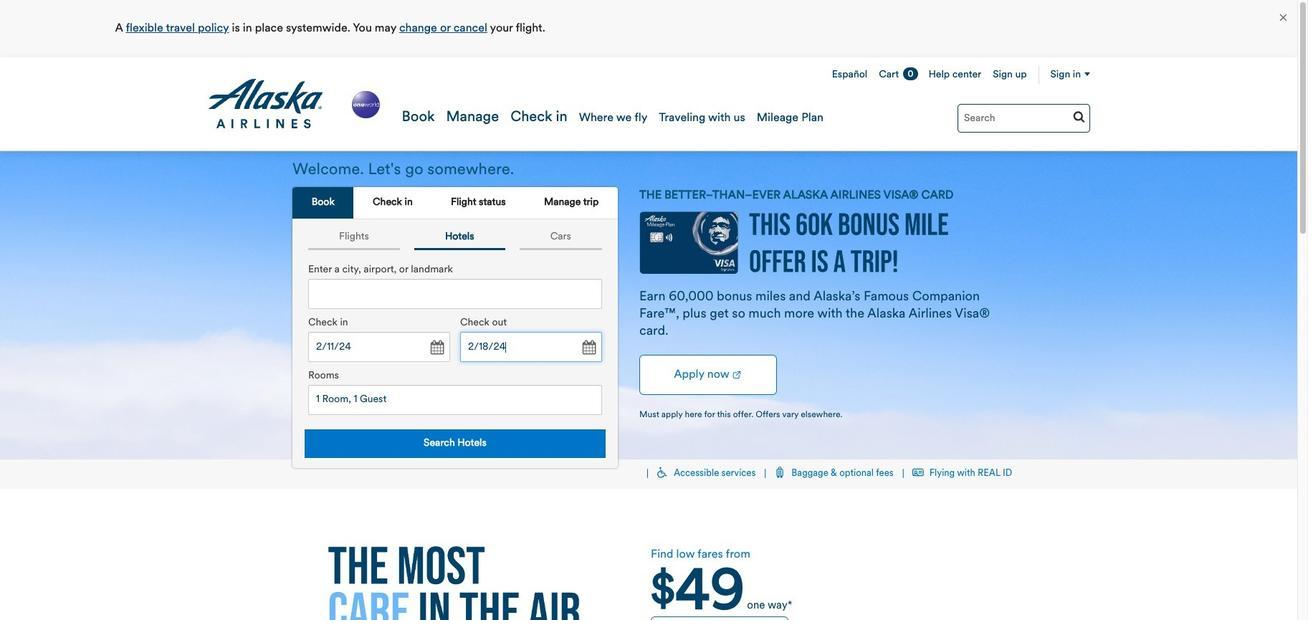 Task type: locate. For each thing, give the bounding box(es) containing it.
0 horizontal spatial open datepicker image
[[427, 338, 447, 358]]

open datepicker image
[[427, 338, 447, 358], [579, 338, 599, 358]]

1 horizontal spatial open datepicker image
[[579, 338, 599, 358]]

tab list
[[293, 187, 618, 220], [301, 227, 609, 250]]

2 open datepicker image from the left
[[579, 338, 599, 358]]

None text field
[[308, 332, 450, 362]]

oneworld logo image
[[349, 88, 383, 121]]

None text field
[[308, 279, 602, 309], [460, 332, 602, 362], [308, 279, 602, 309], [460, 332, 602, 362]]



Task type: describe. For each thing, give the bounding box(es) containing it.
this 60k bonus mile offer is a trip. image
[[749, 213, 949, 272]]

the most care in the air starts here. element
[[293, 546, 615, 620]]

1 open datepicker image from the left
[[427, 338, 447, 358]]

1 vertical spatial tab list
[[301, 227, 609, 250]]

Search text field
[[958, 104, 1091, 133]]

this 60k bonus mile offer is a trip. element
[[0, 151, 1298, 460]]

0 vertical spatial tab list
[[293, 187, 618, 220]]

alaska airlines logo image
[[207, 79, 324, 129]]

alaska airlines credit card. image
[[640, 212, 738, 282]]

search button image
[[1073, 110, 1086, 123]]



Task type: vqa. For each thing, say whether or not it's contained in the screenshot.
ALASKA AIRLINES CREDIT CARD. image
yes



